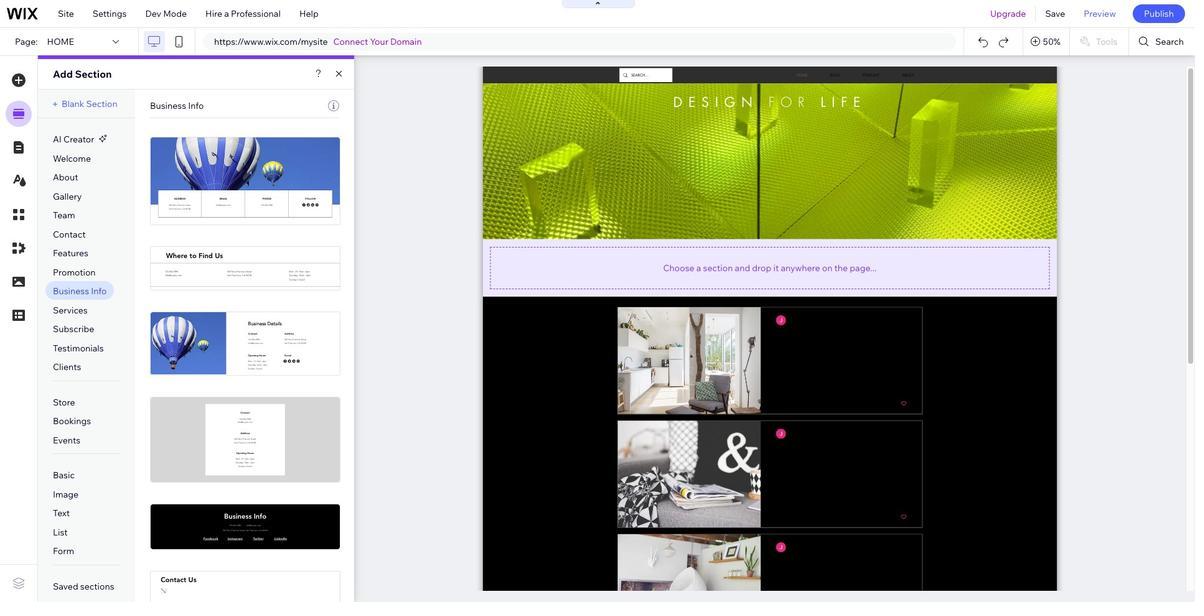 Task type: describe. For each thing, give the bounding box(es) containing it.
ai creator
[[53, 134, 94, 145]]

section for add section
[[75, 68, 112, 80]]

1 vertical spatial business info
[[53, 286, 107, 297]]

1 horizontal spatial business
[[150, 100, 186, 111]]

image
[[53, 489, 79, 500]]

help
[[299, 8, 319, 19]]

search
[[1156, 36, 1184, 47]]

domain
[[390, 36, 422, 47]]

sections
[[80, 581, 114, 593]]

a for professional
[[224, 8, 229, 19]]

saved sections
[[53, 581, 114, 593]]

https://www.wix.com/mysite connect your domain
[[214, 36, 422, 47]]

1 vertical spatial info
[[91, 286, 107, 297]]

dev
[[145, 8, 161, 19]]

choose a section and drop it anywhere on the page...
[[663, 262, 877, 274]]

list
[[53, 527, 68, 538]]

contact
[[53, 229, 86, 240]]

ai
[[53, 134, 62, 145]]

testimonials
[[53, 343, 104, 354]]

and
[[735, 262, 750, 274]]

blank
[[62, 98, 84, 110]]

basic
[[53, 470, 75, 481]]

https://www.wix.com/mysite
[[214, 36, 328, 47]]

preview
[[1084, 8, 1116, 19]]

tools
[[1096, 36, 1118, 47]]

events
[[53, 435, 80, 446]]

your
[[370, 36, 388, 47]]

0 vertical spatial info
[[188, 100, 204, 111]]

it
[[774, 262, 779, 274]]

50% button
[[1023, 28, 1070, 55]]

home
[[47, 36, 74, 47]]

text
[[53, 508, 70, 519]]

anywhere
[[781, 262, 820, 274]]



Task type: locate. For each thing, give the bounding box(es) containing it.
section right blank
[[86, 98, 118, 110]]

upgrade
[[990, 8, 1026, 19]]

1 horizontal spatial info
[[188, 100, 204, 111]]

connect
[[333, 36, 368, 47]]

preview button
[[1075, 0, 1126, 27]]

features
[[53, 248, 88, 259]]

section
[[703, 262, 733, 274]]

page...
[[850, 262, 877, 274]]

a for section
[[697, 262, 701, 274]]

site
[[58, 8, 74, 19]]

add section
[[53, 68, 112, 80]]

hire
[[206, 8, 222, 19]]

welcome
[[53, 153, 91, 164]]

0 vertical spatial business info
[[150, 100, 204, 111]]

mode
[[163, 8, 187, 19]]

creator
[[64, 134, 94, 145]]

a right hire
[[224, 8, 229, 19]]

1 vertical spatial a
[[697, 262, 701, 274]]

promotion
[[53, 267, 96, 278]]

1 vertical spatial section
[[86, 98, 118, 110]]

section for blank section
[[86, 98, 118, 110]]

saved
[[53, 581, 78, 593]]

1 horizontal spatial a
[[697, 262, 701, 274]]

section
[[75, 68, 112, 80], [86, 98, 118, 110]]

publish button
[[1133, 4, 1185, 23]]

search button
[[1130, 28, 1195, 55]]

clients
[[53, 362, 81, 373]]

services
[[53, 305, 88, 316]]

professional
[[231, 8, 281, 19]]

dev mode
[[145, 8, 187, 19]]

tools button
[[1070, 28, 1129, 55]]

gallery
[[53, 191, 82, 202]]

info
[[188, 100, 204, 111], [91, 286, 107, 297]]

settings
[[93, 8, 127, 19]]

0 vertical spatial a
[[224, 8, 229, 19]]

team
[[53, 210, 75, 221]]

1 horizontal spatial business info
[[150, 100, 204, 111]]

0 horizontal spatial info
[[91, 286, 107, 297]]

the
[[835, 262, 848, 274]]

store
[[53, 397, 75, 408]]

business
[[150, 100, 186, 111], [53, 286, 89, 297]]

0 vertical spatial section
[[75, 68, 112, 80]]

0 vertical spatial business
[[150, 100, 186, 111]]

0 horizontal spatial a
[[224, 8, 229, 19]]

drop
[[752, 262, 772, 274]]

publish
[[1144, 8, 1174, 19]]

blank section
[[62, 98, 118, 110]]

about
[[53, 172, 78, 183]]

0 horizontal spatial business
[[53, 286, 89, 297]]

a
[[224, 8, 229, 19], [697, 262, 701, 274]]

0 horizontal spatial business info
[[53, 286, 107, 297]]

on
[[822, 262, 833, 274]]

50%
[[1043, 36, 1061, 47]]

hire a professional
[[206, 8, 281, 19]]

save button
[[1036, 0, 1075, 27]]

section up blank section
[[75, 68, 112, 80]]

subscribe
[[53, 324, 94, 335]]

choose
[[663, 262, 695, 274]]

form
[[53, 546, 74, 557]]

add
[[53, 68, 73, 80]]

bookings
[[53, 416, 91, 427]]

1 vertical spatial business
[[53, 286, 89, 297]]

save
[[1046, 8, 1065, 19]]

business info
[[150, 100, 204, 111], [53, 286, 107, 297]]

a left section
[[697, 262, 701, 274]]



Task type: vqa. For each thing, say whether or not it's contained in the screenshot.
Music
no



